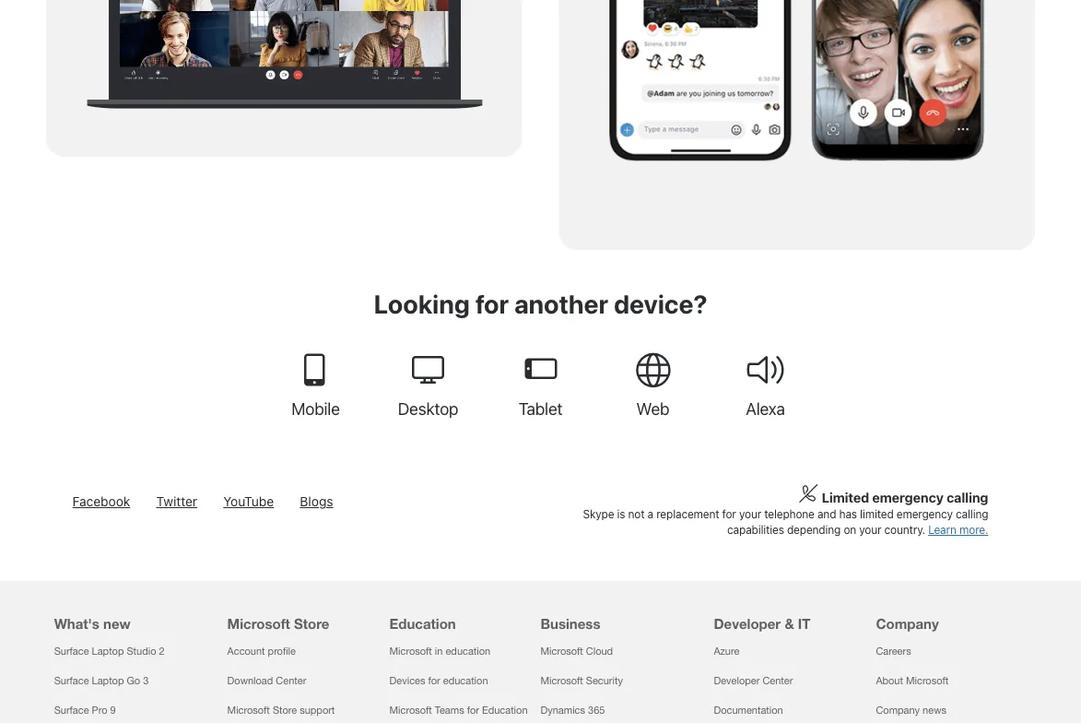 Task type: describe. For each thing, give the bounding box(es) containing it.
twitter link
[[156, 494, 197, 509]]

facebook
[[73, 494, 130, 509]]

not
[[629, 508, 645, 521]]

devices
[[390, 675, 426, 687]]

microsoft store support link
[[227, 704, 335, 716]]

business heading
[[541, 581, 692, 636]]

9
[[110, 704, 116, 716]]

download center
[[227, 675, 307, 687]]

azure
[[714, 645, 740, 657]]

device?
[[614, 289, 708, 319]]

skype
[[583, 508, 615, 521]]

tablet
[[519, 398, 563, 418]]

for right teams
[[467, 704, 480, 716]]

depending
[[788, 523, 841, 536]]

surface laptop studio 2
[[54, 645, 165, 657]]

has
[[840, 508, 858, 521]]

microsoft for microsoft store
[[227, 615, 290, 632]]

store for microsoft store
[[294, 615, 330, 632]]

surface laptop studio 2 link
[[54, 645, 165, 657]]

business
[[541, 615, 601, 632]]

it
[[799, 615, 811, 632]]

new
[[103, 615, 131, 632]]

surface laptop go 3 link
[[54, 675, 149, 687]]

company news
[[877, 704, 947, 716]]

dynamics
[[541, 704, 586, 716]]

microsoft for microsoft in education
[[390, 645, 432, 657]]

account
[[227, 645, 265, 657]]

surface for surface pro 9
[[54, 704, 89, 716]]

blogs link
[[300, 494, 333, 509]]

microsoft for microsoft security
[[541, 675, 584, 687]]

azure link
[[714, 645, 740, 657]]

developer for developer center
[[714, 675, 760, 687]]

documentation link
[[714, 704, 784, 716]]

youtube link
[[223, 494, 274, 509]]

news
[[923, 704, 947, 716]]

cloud
[[586, 645, 613, 657]]

blogs
[[300, 494, 333, 509]]

dynamics 365 link
[[541, 704, 605, 716]]

0 vertical spatial emergency
[[873, 490, 944, 505]]

education heading
[[390, 581, 530, 636]]

is
[[618, 508, 626, 521]]

microsoft cloud link
[[541, 645, 613, 657]]


[[410, 351, 447, 388]]

education inside heading
[[390, 615, 456, 632]]

developer & it heading
[[714, 581, 854, 636]]

surface for surface laptop studio 2
[[54, 645, 89, 657]]

0 vertical spatial calling
[[947, 490, 989, 505]]

surface pro 9
[[54, 704, 116, 716]]

documentation
[[714, 704, 784, 716]]

microsoft security link
[[541, 675, 623, 687]]

capabilities
[[728, 523, 785, 536]]

 for mobile
[[297, 351, 334, 388]]

dynamics 365
[[541, 704, 605, 716]]

microsoft for microsoft cloud
[[541, 645, 584, 657]]

a
[[648, 508, 654, 521]]

1 vertical spatial calling
[[956, 508, 989, 521]]

youtube
[[223, 494, 274, 509]]

security
[[586, 675, 623, 687]]

facebook link
[[73, 494, 130, 509]]

about
[[877, 675, 904, 687]]

support
[[300, 704, 335, 716]]

on
[[844, 523, 857, 536]]

studio
[[127, 645, 156, 657]]

laptop for go
[[92, 675, 124, 687]]

download
[[227, 675, 273, 687]]

account profile
[[227, 645, 296, 657]]

telephone
[[765, 508, 815, 521]]

looking
[[374, 289, 470, 319]]

about microsoft link
[[877, 675, 949, 687]]

teams
[[435, 704, 465, 716]]

company heading
[[877, 581, 1017, 636]]

footer resource links element
[[0, 581, 1082, 723]]

careers link
[[877, 645, 912, 657]]


[[748, 351, 784, 388]]

country.
[[885, 523, 926, 536]]

education for devices for education
[[443, 675, 488, 687]]

devices for education
[[390, 675, 488, 687]]



Task type: vqa. For each thing, say whether or not it's contained in the screenshot.
Azure 'link'
yes



Task type: locate. For each thing, give the bounding box(es) containing it.
education right teams
[[482, 704, 528, 716]]

company
[[877, 615, 940, 632], [877, 704, 921, 716]]

developer & it
[[714, 615, 811, 632]]

2  from the left
[[522, 351, 559, 388]]

emergency up learn
[[897, 508, 954, 521]]

0 vertical spatial laptop
[[92, 645, 124, 657]]

for inside 'limited emergency calling skype is not a replacement for your telephone and has limited emergency calling capabilities depending on your country.'
[[723, 508, 737, 521]]

0 vertical spatial surface
[[54, 645, 89, 657]]

1 company from the top
[[877, 615, 940, 632]]

devices for education link
[[390, 675, 488, 687]]

company for company
[[877, 615, 940, 632]]

0 horizontal spatial education
[[390, 615, 456, 632]]

2 vertical spatial surface
[[54, 704, 89, 716]]

microsoft security
[[541, 675, 623, 687]]

1 laptop from the top
[[92, 645, 124, 657]]

3 surface from the top
[[54, 704, 89, 716]]

your down limited
[[860, 523, 882, 536]]

alexa
[[746, 398, 786, 418]]

 up mobile
[[297, 351, 334, 388]]

1 horizontal spatial education
[[482, 704, 528, 716]]

2
[[159, 645, 165, 657]]

laptop left go
[[92, 675, 124, 687]]

1 surface from the top
[[54, 645, 89, 657]]

0 vertical spatial company
[[877, 615, 940, 632]]

for up capabilities
[[723, 508, 737, 521]]

developer for developer & it
[[714, 615, 781, 632]]

store left support
[[273, 704, 297, 716]]

replacement
[[657, 508, 720, 521]]

what's new heading
[[54, 581, 205, 636]]

1 vertical spatial laptop
[[92, 675, 124, 687]]

pro
[[92, 704, 107, 716]]

web
[[637, 398, 670, 418]]

for
[[476, 289, 509, 319], [723, 508, 737, 521], [428, 675, 441, 687], [467, 704, 480, 716]]

microsoft up news
[[907, 675, 949, 687]]

emergency up country.
[[873, 490, 944, 505]]

1 center from the left
[[276, 675, 307, 687]]

company up careers link
[[877, 615, 940, 632]]

center up documentation link at the right
[[763, 675, 794, 687]]

1 vertical spatial emergency
[[897, 508, 954, 521]]

2 developer from the top
[[714, 675, 760, 687]]

surface laptop go 3
[[54, 675, 149, 687]]

1 vertical spatial surface
[[54, 675, 89, 687]]

microsoft store support
[[227, 704, 335, 716]]

limited
[[861, 508, 894, 521]]

education up in on the bottom
[[390, 615, 456, 632]]

education right in on the bottom
[[446, 645, 491, 657]]

learn more. link
[[929, 523, 989, 536]]

your
[[740, 508, 762, 521], [860, 523, 882, 536]]

store for microsoft store support
[[273, 704, 297, 716]]

go
[[127, 675, 140, 687]]

profile
[[268, 645, 296, 657]]

developer center link
[[714, 675, 794, 687]]

microsoft in education link
[[390, 645, 491, 657]]

microsoft inside microsoft store heading
[[227, 615, 290, 632]]

center for developer
[[763, 675, 794, 687]]

store inside heading
[[294, 615, 330, 632]]

microsoft teams for education link
[[390, 704, 528, 716]]

limited emergency calling skype is not a replacement for your telephone and has limited emergency calling capabilities depending on your country.
[[583, 490, 989, 536]]

1 vertical spatial your
[[860, 523, 882, 536]]

1 developer from the top
[[714, 615, 781, 632]]

0 vertical spatial store
[[294, 615, 330, 632]]

microsoft cloud
[[541, 645, 613, 657]]

surface down what's
[[54, 645, 89, 657]]

company news link
[[877, 704, 947, 716]]

laptop down new
[[92, 645, 124, 657]]

surface up surface pro 9
[[54, 675, 89, 687]]

in
[[435, 645, 443, 657]]

1 horizontal spatial your
[[860, 523, 882, 536]]

for left the 'another' at top
[[476, 289, 509, 319]]

and
[[818, 508, 837, 521]]

education up microsoft teams for education in the bottom of the page
[[443, 675, 488, 687]]

what's new
[[54, 615, 131, 632]]

surface for surface laptop go 3
[[54, 675, 89, 687]]

twitter
[[156, 494, 197, 509]]

microsoft down download
[[227, 704, 270, 716]]

store up 'profile'
[[294, 615, 330, 632]]

microsoft store heading
[[227, 581, 368, 636]]

microsoft up 'account profile' link
[[227, 615, 290, 632]]

1 vertical spatial developer
[[714, 675, 760, 687]]

365
[[588, 704, 605, 716]]

more.
[[960, 523, 989, 536]]

education for microsoft in education
[[446, 645, 491, 657]]

for right devices at left
[[428, 675, 441, 687]]

about microsoft
[[877, 675, 949, 687]]

microsoft for microsoft teams for education
[[390, 704, 432, 716]]

company down about
[[877, 704, 921, 716]]

1 horizontal spatial 
[[522, 351, 559, 388]]

microsoft for microsoft store support
[[227, 704, 270, 716]]

0 horizontal spatial center
[[276, 675, 307, 687]]

learn
[[929, 523, 957, 536]]

mobile
[[292, 398, 340, 418]]

0 vertical spatial education
[[446, 645, 491, 657]]

microsoft teams for education
[[390, 704, 528, 716]]

1 vertical spatial store
[[273, 704, 297, 716]]

 for tablet
[[522, 351, 559, 388]]

surface pro 9 link
[[54, 704, 116, 716]]

center down 'profile'
[[276, 675, 307, 687]]

microsoft down devices at left
[[390, 704, 432, 716]]

1 vertical spatial education
[[482, 704, 528, 716]]

2 center from the left
[[763, 675, 794, 687]]

0 horizontal spatial your
[[740, 508, 762, 521]]

2 laptop from the top
[[92, 675, 124, 687]]

your up capabilities
[[740, 508, 762, 521]]

what's
[[54, 615, 99, 632]]

limited
[[822, 490, 870, 505]]

0 vertical spatial education
[[390, 615, 456, 632]]

surface left pro
[[54, 704, 89, 716]]

education
[[390, 615, 456, 632], [482, 704, 528, 716]]

company inside heading
[[877, 615, 940, 632]]

1 horizontal spatial center
[[763, 675, 794, 687]]

looking for another device?
[[374, 289, 708, 319]]

developer down azure link
[[714, 675, 760, 687]]

microsoft left in on the bottom
[[390, 645, 432, 657]]

download center link
[[227, 675, 307, 687]]

skype on mobile device image
[[609, 0, 986, 165]]

2 surface from the top
[[54, 675, 89, 687]]

company for company news
[[877, 704, 921, 716]]

0 vertical spatial developer
[[714, 615, 781, 632]]

3
[[143, 675, 149, 687]]

 up tablet
[[522, 351, 559, 388]]

laptop
[[92, 645, 124, 657], [92, 675, 124, 687]]

careers
[[877, 645, 912, 657]]

laptop for studio
[[92, 645, 124, 657]]

account profile link
[[227, 645, 296, 657]]

store
[[294, 615, 330, 632], [273, 704, 297, 716]]

desktop
[[398, 398, 459, 418]]

developer center
[[714, 675, 794, 687]]


[[635, 351, 672, 388]]

1  from the left
[[297, 351, 334, 388]]

1 vertical spatial education
[[443, 675, 488, 687]]

center
[[276, 675, 307, 687], [763, 675, 794, 687]]

developer inside developer & it heading
[[714, 615, 781, 632]]

microsoft store
[[227, 615, 330, 632]]

learn more.
[[929, 523, 989, 536]]

microsoft down business
[[541, 645, 584, 657]]

0 horizontal spatial 
[[297, 351, 334, 388]]

2 company from the top
[[877, 704, 921, 716]]

&
[[785, 615, 795, 632]]

developer up azure link
[[714, 615, 781, 632]]

another
[[515, 289, 609, 319]]

surface
[[54, 645, 89, 657], [54, 675, 89, 687], [54, 704, 89, 716]]

microsoft up dynamics on the bottom of the page
[[541, 675, 584, 687]]

emergency
[[873, 490, 944, 505], [897, 508, 954, 521]]

developer
[[714, 615, 781, 632], [714, 675, 760, 687]]

1 vertical spatial company
[[877, 704, 921, 716]]

center for microsoft
[[276, 675, 307, 687]]

microsoft in education
[[390, 645, 491, 657]]

calling
[[947, 490, 989, 505], [956, 508, 989, 521]]

0 vertical spatial your
[[740, 508, 762, 521]]



